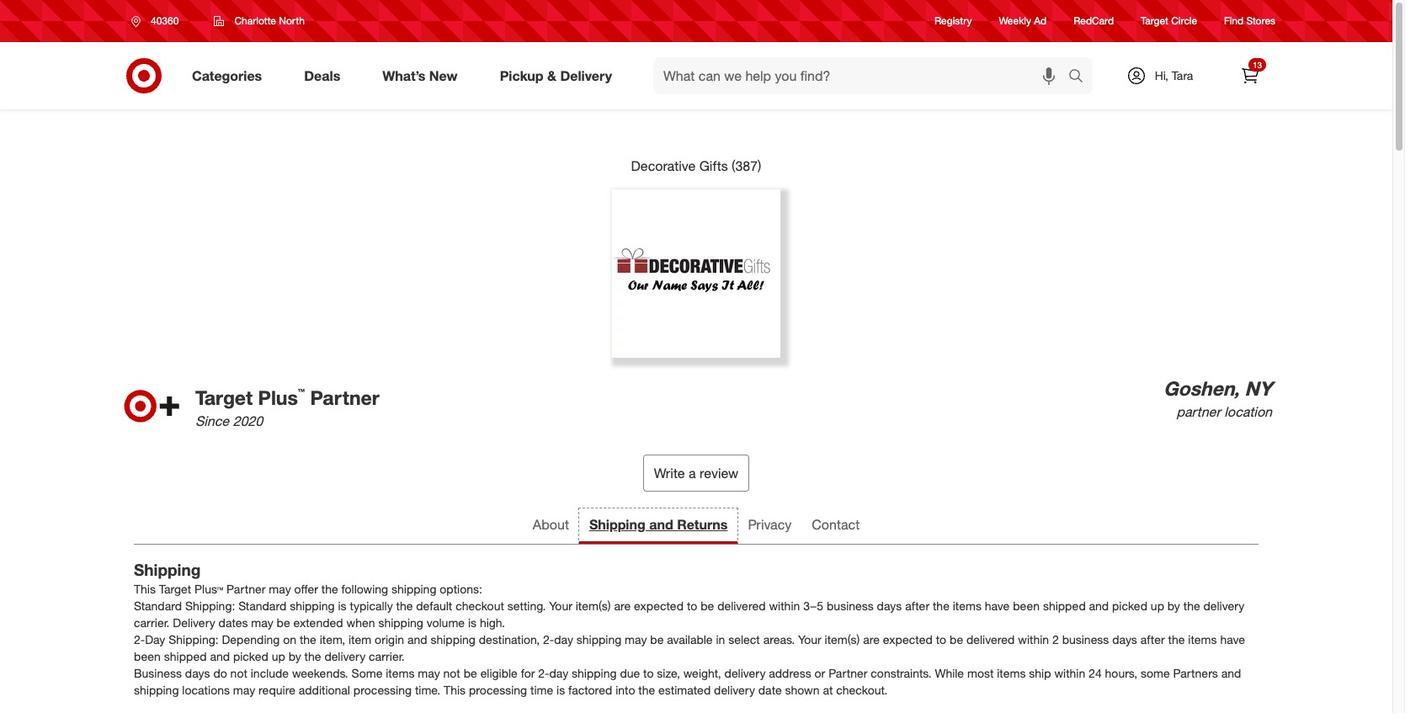 Task type: vqa. For each thing, say whether or not it's contained in the screenshot.
LaCroix Sparkling Water Passionfruit - 8pk/12 fl oz Cans link on the right bottom of the page
no



Task type: locate. For each thing, give the bounding box(es) containing it.
1 horizontal spatial carrier.
[[369, 649, 405, 663]]

require
[[259, 683, 295, 697]]

write a review
[[654, 465, 739, 481]]

expected
[[634, 598, 684, 613], [883, 632, 933, 646]]

business
[[827, 598, 874, 613], [1062, 632, 1109, 646]]

1 vertical spatial delivered
[[967, 632, 1015, 646]]

this up day
[[134, 582, 156, 596]]

following
[[342, 582, 388, 596]]

2 horizontal spatial days
[[1113, 632, 1138, 646]]

size,
[[657, 666, 680, 680]]

some
[[352, 666, 383, 680]]

after up some at right bottom
[[1141, 632, 1165, 646]]

dates
[[219, 615, 248, 630]]

be left eligible
[[464, 666, 477, 680]]

day up time
[[549, 666, 569, 680]]

within left 3–5
[[769, 598, 800, 613]]

1 horizontal spatial to
[[687, 598, 697, 613]]

may left the "offer" at left bottom
[[269, 582, 291, 596]]

0 horizontal spatial within
[[769, 598, 800, 613]]

0 vertical spatial been
[[1013, 598, 1040, 613]]

delivery down plus™
[[173, 615, 215, 630]]

shipped up 2
[[1043, 598, 1086, 613]]

available
[[667, 632, 713, 646]]

delivery
[[1204, 598, 1245, 613], [325, 649, 366, 663], [725, 666, 766, 680], [714, 683, 755, 697]]

are up constraints.
[[863, 632, 880, 646]]

0 horizontal spatial delivery
[[173, 615, 215, 630]]

goshen, ny partner location
[[1164, 376, 1272, 420]]

shipping up due
[[577, 632, 622, 646]]

shipping up factored
[[572, 666, 617, 680]]

business right 2
[[1062, 632, 1109, 646]]

partner up dates
[[227, 582, 266, 596]]

0 horizontal spatial business
[[827, 598, 874, 613]]

item
[[349, 632, 372, 646]]

shipped up business
[[164, 649, 207, 663]]

been up ship
[[1013, 598, 1040, 613]]

shipping inside shipping and returns link
[[589, 516, 646, 533]]

picked
[[1112, 598, 1148, 613], [233, 649, 268, 663]]

picked up hours,
[[1112, 598, 1148, 613]]

0 horizontal spatial days
[[185, 666, 210, 680]]

standard up dates
[[238, 598, 287, 613]]

find stores link
[[1224, 14, 1276, 28]]

days up hours,
[[1113, 632, 1138, 646]]

hours,
[[1105, 666, 1138, 680]]

2 horizontal spatial partner
[[829, 666, 868, 680]]

partner up checkout.
[[829, 666, 868, 680]]

your right "setting." on the bottom of the page
[[549, 598, 572, 613]]

0 vertical spatial expected
[[634, 598, 684, 613]]

plus
[[258, 386, 298, 410]]

2 vertical spatial within
[[1055, 666, 1086, 680]]

shipping for and
[[589, 516, 646, 533]]

delivered up most
[[967, 632, 1015, 646]]

1 horizontal spatial your
[[798, 632, 822, 646]]

target left 'circle'
[[1141, 15, 1169, 27]]

0 vertical spatial delivered
[[718, 598, 766, 613]]

1 horizontal spatial is
[[468, 615, 477, 630]]

0 horizontal spatial shipped
[[164, 649, 207, 663]]

0 horizontal spatial item(s)
[[576, 598, 611, 613]]

a
[[689, 465, 696, 481]]

do
[[213, 666, 227, 680]]

0 vertical spatial carrier.
[[134, 615, 170, 630]]

shipping and returns link
[[579, 508, 738, 544]]

shipping right about
[[589, 516, 646, 533]]

0 horizontal spatial partner
[[227, 582, 266, 596]]

1 horizontal spatial shipping
[[589, 516, 646, 533]]

0 horizontal spatial shipping
[[134, 560, 201, 579]]

target inside "target plus ™ partner since 2020"
[[195, 386, 253, 410]]

delivery inside shipping this target plus™ partner may offer the following shipping options: standard shipping: standard shipping is typically the default checkout setting. your item(s) are expected to be delivered within 3–5 business days after the items have been shipped and picked up by the delivery carrier. delivery dates may be extended when shipping volume is high. 2-day shipping: depending on the item, item origin and shipping destination, 2-day shipping may be available in select areas. your item(s) are expected to be delivered within 2 business days after the items have been shipped and picked up by the delivery carrier. business days do not include weekends. some items may not be eligible for 2-day shipping due to size, weight, delivery address or partner constraints. while most items ship within 24 hours, some partners and shipping locations may require additional processing time. this processing time is factored into the estimated delivery date shown at checkout.
[[173, 615, 215, 630]]

have
[[985, 598, 1010, 613], [1220, 632, 1245, 646]]

2 standard from the left
[[238, 598, 287, 613]]

0 vertical spatial up
[[1151, 598, 1165, 613]]

shipping: down plus™
[[185, 598, 235, 613]]

0 horizontal spatial carrier.
[[134, 615, 170, 630]]

while
[[935, 666, 964, 680]]

to right due
[[643, 666, 654, 680]]

your right 'areas.'
[[798, 632, 822, 646]]

carrier. up day
[[134, 615, 170, 630]]

1 horizontal spatial delivery
[[560, 67, 612, 84]]

after up constraints.
[[905, 598, 930, 613]]

categories
[[192, 67, 262, 84]]

1 horizontal spatial have
[[1220, 632, 1245, 646]]

0 horizontal spatial to
[[643, 666, 654, 680]]

picked down depending
[[233, 649, 268, 663]]

checkout
[[456, 598, 504, 613]]

2 vertical spatial to
[[643, 666, 654, 680]]

0 horizontal spatial is
[[338, 598, 347, 613]]

shipping
[[589, 516, 646, 533], [134, 560, 201, 579]]

not
[[230, 666, 247, 680], [443, 666, 460, 680]]

and left returns
[[649, 516, 673, 533]]

2 vertical spatial target
[[159, 582, 191, 596]]

0 vertical spatial your
[[549, 598, 572, 613]]

0 vertical spatial shipping
[[589, 516, 646, 533]]

is
[[338, 598, 347, 613], [468, 615, 477, 630], [557, 683, 565, 697]]

1 vertical spatial are
[[863, 632, 880, 646]]

by up some at right bottom
[[1168, 598, 1180, 613]]

been down day
[[134, 649, 161, 663]]

0 horizontal spatial this
[[134, 582, 156, 596]]

item(s) right "setting." on the bottom of the page
[[576, 598, 611, 613]]

target up since on the left
[[195, 386, 253, 410]]

day right destination, on the bottom of the page
[[554, 632, 573, 646]]

into
[[616, 683, 635, 697]]

0 horizontal spatial are
[[614, 598, 631, 613]]

0 vertical spatial item(s)
[[576, 598, 611, 613]]

0 vertical spatial business
[[827, 598, 874, 613]]

shipping up plus™
[[134, 560, 201, 579]]

days up locations
[[185, 666, 210, 680]]

shown
[[785, 683, 820, 697]]

shipping this target plus™ partner may offer the following shipping options: standard shipping: standard shipping is typically the default checkout setting. your item(s) are expected to be delivered within 3–5 business days after the items have been shipped and picked up by the delivery carrier. delivery dates may be extended when shipping volume is high. 2-day shipping: depending on the item, item origin and shipping destination, 2-day shipping may be available in select areas. your item(s) are expected to be delivered within 2 business days after the items have been shipped and picked up by the delivery carrier. business days do not include weekends. some items may not be eligible for 2-day shipping due to size, weight, delivery address or partner constraints. while most items ship within 24 hours, some partners and shipping locations may require additional processing time. this processing time is factored into the estimated delivery date shown at checkout.
[[134, 560, 1245, 697]]

What can we help you find? suggestions appear below search field
[[653, 57, 1073, 94]]

0 horizontal spatial target
[[159, 582, 191, 596]]

pickup & delivery link
[[486, 57, 633, 94]]

0 vertical spatial days
[[877, 598, 902, 613]]

shipping up default
[[392, 582, 437, 596]]

is right time
[[557, 683, 565, 697]]

may up "time."
[[418, 666, 440, 680]]

standard up day
[[134, 598, 182, 613]]

may up depending
[[251, 615, 273, 630]]

shipped
[[1043, 598, 1086, 613], [164, 649, 207, 663]]

to up while
[[936, 632, 947, 646]]

2- right destination, on the bottom of the page
[[543, 632, 554, 646]]

shipping down the "offer" at left bottom
[[290, 598, 335, 613]]

2 horizontal spatial within
[[1055, 666, 1086, 680]]

and up the 24 at right bottom
[[1089, 598, 1109, 613]]

shipping down volume
[[431, 632, 476, 646]]

2 horizontal spatial target
[[1141, 15, 1169, 27]]

2020
[[233, 413, 263, 430]]

expected up constraints.
[[883, 632, 933, 646]]

1 vertical spatial picked
[[233, 649, 268, 663]]

1 horizontal spatial after
[[1141, 632, 1165, 646]]

be up while
[[950, 632, 963, 646]]

items
[[953, 598, 982, 613], [1188, 632, 1217, 646], [386, 666, 415, 680], [997, 666, 1026, 680]]

1 vertical spatial item(s)
[[825, 632, 860, 646]]

40360 button
[[120, 6, 197, 36]]

1 vertical spatial within
[[1018, 632, 1049, 646]]

1 not from the left
[[230, 666, 247, 680]]

0 vertical spatial within
[[769, 598, 800, 613]]

is down checkout
[[468, 615, 477, 630]]

delivery down item, on the left bottom of the page
[[325, 649, 366, 663]]

deals
[[304, 67, 340, 84]]

24
[[1089, 666, 1102, 680]]

not right do
[[230, 666, 247, 680]]

13 link
[[1232, 57, 1269, 94]]

and right partners
[[1222, 666, 1241, 680]]

been
[[1013, 598, 1040, 613], [134, 649, 161, 663]]

pickup & delivery
[[500, 67, 612, 84]]

target left plus™
[[159, 582, 191, 596]]

hi,
[[1155, 68, 1169, 83]]

are
[[614, 598, 631, 613], [863, 632, 880, 646]]

0 horizontal spatial your
[[549, 598, 572, 613]]

0 vertical spatial have
[[985, 598, 1010, 613]]

partner inside "target plus ™ partner since 2020"
[[310, 386, 380, 410]]

1 horizontal spatial by
[[1168, 598, 1180, 613]]

and
[[649, 516, 673, 533], [1089, 598, 1109, 613], [407, 632, 427, 646], [210, 649, 230, 663], [1222, 666, 1241, 680]]

1 horizontal spatial processing
[[469, 683, 527, 697]]

partner
[[310, 386, 380, 410], [227, 582, 266, 596], [829, 666, 868, 680]]

item(s) up or
[[825, 632, 860, 646]]

contact link
[[802, 508, 870, 544]]

expected up available
[[634, 598, 684, 613]]

1 vertical spatial target
[[195, 386, 253, 410]]

business right 3–5
[[827, 598, 874, 613]]

for
[[521, 666, 535, 680]]

this
[[134, 582, 156, 596], [444, 683, 466, 697]]

3–5
[[803, 598, 824, 613]]

item(s)
[[576, 598, 611, 613], [825, 632, 860, 646]]

carrier. down "origin"
[[369, 649, 405, 663]]

within left the 24 at right bottom
[[1055, 666, 1086, 680]]

your
[[549, 598, 572, 613], [798, 632, 822, 646]]

weekends.
[[292, 666, 348, 680]]

0 vertical spatial shipped
[[1043, 598, 1086, 613]]

not left eligible
[[443, 666, 460, 680]]

0 vertical spatial partner
[[310, 386, 380, 410]]

and up do
[[210, 649, 230, 663]]

0 horizontal spatial delivered
[[718, 598, 766, 613]]

days up constraints.
[[877, 598, 902, 613]]

1 vertical spatial expected
[[883, 632, 933, 646]]

delivered
[[718, 598, 766, 613], [967, 632, 1015, 646]]

partner right ™
[[310, 386, 380, 410]]

target circle
[[1141, 15, 1197, 27]]

pickup
[[500, 67, 544, 84]]

gifts
[[699, 157, 728, 174]]

time.
[[415, 683, 441, 697]]

shipping: right day
[[169, 632, 219, 646]]

items right some
[[386, 666, 415, 680]]

processing down some
[[354, 683, 412, 697]]

write
[[654, 465, 685, 481]]

shipping inside shipping this target plus™ partner may offer the following shipping options: standard shipping: standard shipping is typically the default checkout setting. your item(s) are expected to be delivered within 3–5 business days after the items have been shipped and picked up by the delivery carrier. delivery dates may be extended when shipping volume is high. 2-day shipping: depending on the item, item origin and shipping destination, 2-day shipping may be available in select areas. your item(s) are expected to be delivered within 2 business days after the items have been shipped and picked up by the delivery carrier. business days do not include weekends. some items may not be eligible for 2-day shipping due to size, weight, delivery address or partner constraints. while most items ship within 24 hours, some partners and shipping locations may require additional processing time. this processing time is factored into the estimated delivery date shown at checkout.
[[134, 560, 201, 579]]

partner
[[1177, 403, 1221, 420]]

0 horizontal spatial standard
[[134, 598, 182, 613]]

by down on
[[289, 649, 301, 663]]

1 horizontal spatial business
[[1062, 632, 1109, 646]]

options:
[[440, 582, 482, 596]]

are up due
[[614, 598, 631, 613]]

items up most
[[953, 598, 982, 613]]

0 horizontal spatial been
[[134, 649, 161, 663]]

1 vertical spatial days
[[1113, 632, 1138, 646]]

be up available
[[701, 598, 714, 613]]

shipping
[[392, 582, 437, 596], [290, 598, 335, 613], [378, 615, 423, 630], [431, 632, 476, 646], [577, 632, 622, 646], [572, 666, 617, 680], [134, 683, 179, 697]]

target circle link
[[1141, 14, 1197, 28]]

standard
[[134, 598, 182, 613], [238, 598, 287, 613]]

1 standard from the left
[[134, 598, 182, 613]]

1 horizontal spatial target
[[195, 386, 253, 410]]

13
[[1253, 60, 1262, 70]]

1 horizontal spatial days
[[877, 598, 902, 613]]

delivery
[[560, 67, 612, 84], [173, 615, 215, 630]]

is up when on the left of the page
[[338, 598, 347, 613]]

stores
[[1247, 15, 1276, 27]]

0 horizontal spatial by
[[289, 649, 301, 663]]

shipping:
[[185, 598, 235, 613], [169, 632, 219, 646]]

1 horizontal spatial not
[[443, 666, 460, 680]]

delivered up select
[[718, 598, 766, 613]]

shipping for this
[[134, 560, 201, 579]]

delivery right &
[[560, 67, 612, 84]]

search button
[[1061, 57, 1101, 98]]

1 horizontal spatial standard
[[238, 598, 287, 613]]

0 horizontal spatial after
[[905, 598, 930, 613]]

within
[[769, 598, 800, 613], [1018, 632, 1049, 646], [1055, 666, 1086, 680]]

1 horizontal spatial partner
[[310, 386, 380, 410]]

charlotte north
[[234, 14, 305, 27]]

additional
[[299, 683, 350, 697]]

0 horizontal spatial expected
[[634, 598, 684, 613]]

1 vertical spatial this
[[444, 683, 466, 697]]

up up include
[[272, 649, 285, 663]]

2 horizontal spatial to
[[936, 632, 947, 646]]

0 horizontal spatial have
[[985, 598, 1010, 613]]

privacy link
[[738, 508, 802, 544]]

day
[[554, 632, 573, 646], [549, 666, 569, 680]]

the
[[321, 582, 338, 596], [396, 598, 413, 613], [933, 598, 950, 613], [1184, 598, 1200, 613], [300, 632, 316, 646], [1168, 632, 1185, 646], [304, 649, 321, 663], [639, 683, 655, 697]]

to up available
[[687, 598, 697, 613]]

this right "time."
[[444, 683, 466, 697]]

1 vertical spatial up
[[272, 649, 285, 663]]

north
[[279, 14, 305, 27]]

1 horizontal spatial been
[[1013, 598, 1040, 613]]

up up some at right bottom
[[1151, 598, 1165, 613]]

within left 2
[[1018, 632, 1049, 646]]

0 vertical spatial target
[[1141, 15, 1169, 27]]

0 vertical spatial to
[[687, 598, 697, 613]]

charlotte north button
[[203, 6, 316, 36]]

2 vertical spatial is
[[557, 683, 565, 697]]

processing down eligible
[[469, 683, 527, 697]]

items up partners
[[1188, 632, 1217, 646]]

carrier.
[[134, 615, 170, 630], [369, 649, 405, 663]]



Task type: describe. For each thing, give the bounding box(es) containing it.
2 processing from the left
[[469, 683, 527, 697]]

and right "origin"
[[407, 632, 427, 646]]

2 vertical spatial days
[[185, 666, 210, 680]]

write a review button
[[643, 454, 750, 491]]

deals link
[[290, 57, 361, 94]]

1 vertical spatial your
[[798, 632, 822, 646]]

be up on
[[277, 615, 290, 630]]

find
[[1224, 15, 1244, 27]]

decorative gifts (387)
[[631, 157, 762, 174]]

areas.
[[763, 632, 795, 646]]

2
[[1053, 632, 1059, 646]]

business
[[134, 666, 182, 680]]

registry link
[[935, 14, 972, 28]]

1 vertical spatial after
[[1141, 632, 1165, 646]]

locations
[[182, 683, 230, 697]]

2- up business
[[134, 632, 145, 646]]

&
[[547, 67, 557, 84]]

target for plus
[[195, 386, 253, 410]]

0 vertical spatial after
[[905, 598, 930, 613]]

1 horizontal spatial within
[[1018, 632, 1049, 646]]

1 horizontal spatial expected
[[883, 632, 933, 646]]

high.
[[480, 615, 505, 630]]

0 vertical spatial shipping:
[[185, 598, 235, 613]]

target inside shipping this target plus™ partner may offer the following shipping options: standard shipping: standard shipping is typically the default checkout setting. your item(s) are expected to be delivered within 3–5 business days after the items have been shipped and picked up by the delivery carrier. delivery dates may be extended when shipping volume is high. 2-day shipping: depending on the item, item origin and shipping destination, 2-day shipping may be available in select areas. your item(s) are expected to be delivered within 2 business days after the items have been shipped and picked up by the delivery carrier. business days do not include weekends. some items may not be eligible for 2-day shipping due to size, weight, delivery address or partner constraints. while most items ship within 24 hours, some partners and shipping locations may require additional processing time. this processing time is factored into the estimated delivery date shown at checkout.
[[159, 582, 191, 596]]

what's new
[[383, 67, 458, 84]]

0 vertical spatial by
[[1168, 598, 1180, 613]]

1 vertical spatial day
[[549, 666, 569, 680]]

item,
[[320, 632, 345, 646]]

0 vertical spatial are
[[614, 598, 631, 613]]

1 vertical spatial partner
[[227, 582, 266, 596]]

partners
[[1173, 666, 1218, 680]]

location
[[1225, 403, 1272, 420]]

goshen,
[[1164, 376, 1240, 400]]

about
[[533, 516, 569, 533]]

what's
[[383, 67, 426, 84]]

be left available
[[650, 632, 664, 646]]

may up due
[[625, 632, 647, 646]]

delivery up partners
[[1204, 598, 1245, 613]]

1 horizontal spatial shipped
[[1043, 598, 1086, 613]]

delivery up 'date'
[[725, 666, 766, 680]]

on
[[283, 632, 296, 646]]

constraints.
[[871, 666, 932, 680]]

most
[[967, 666, 994, 680]]

factored
[[568, 683, 612, 697]]

setting.
[[508, 598, 546, 613]]

2 vertical spatial partner
[[829, 666, 868, 680]]

due
[[620, 666, 640, 680]]

in
[[716, 632, 725, 646]]

0 horizontal spatial picked
[[233, 649, 268, 663]]

1 horizontal spatial picked
[[1112, 598, 1148, 613]]

plus™
[[195, 582, 223, 596]]

ad
[[1034, 15, 1047, 27]]

tara
[[1172, 68, 1194, 83]]

select
[[729, 632, 760, 646]]

default
[[416, 598, 452, 613]]

volume
[[427, 615, 465, 630]]

privacy
[[748, 516, 792, 533]]

target plus ™ partner since 2020
[[195, 386, 380, 430]]

1 vertical spatial is
[[468, 615, 477, 630]]

0 vertical spatial day
[[554, 632, 573, 646]]

estimated
[[659, 683, 711, 697]]

origin
[[375, 632, 404, 646]]

depending
[[222, 632, 280, 646]]

target for circle
[[1141, 15, 1169, 27]]

™
[[298, 386, 305, 401]]

1 processing from the left
[[354, 683, 412, 697]]

weekly ad
[[999, 15, 1047, 27]]

circle
[[1171, 15, 1197, 27]]

since
[[195, 413, 229, 430]]

2 not from the left
[[443, 666, 460, 680]]

redcard
[[1074, 15, 1114, 27]]

2- right for on the bottom of page
[[538, 666, 549, 680]]

and inside shipping and returns link
[[649, 516, 673, 533]]

decorative
[[631, 157, 696, 174]]

charlotte
[[234, 14, 276, 27]]

day
[[145, 632, 165, 646]]

1 vertical spatial shipping:
[[169, 632, 219, 646]]

1 horizontal spatial item(s)
[[825, 632, 860, 646]]

may down include
[[233, 683, 255, 697]]

find stores
[[1224, 15, 1276, 27]]

delivery inside pickup & delivery link
[[560, 67, 612, 84]]

new
[[429, 67, 458, 84]]

shipping up "origin"
[[378, 615, 423, 630]]

destination,
[[479, 632, 540, 646]]

typically
[[350, 598, 393, 613]]

about link
[[523, 508, 579, 544]]

1 vertical spatial carrier.
[[369, 649, 405, 663]]

1 horizontal spatial are
[[863, 632, 880, 646]]

time
[[530, 683, 553, 697]]

ship
[[1029, 666, 1051, 680]]

shipping and returns
[[589, 516, 728, 533]]

40360
[[151, 14, 179, 27]]

weight,
[[684, 666, 721, 680]]

items left ship
[[997, 666, 1026, 680]]

weekly
[[999, 15, 1031, 27]]

address
[[769, 666, 811, 680]]

contact
[[812, 516, 860, 533]]

1 horizontal spatial up
[[1151, 598, 1165, 613]]

or
[[815, 666, 825, 680]]

1 horizontal spatial this
[[444, 683, 466, 697]]

when
[[347, 615, 375, 630]]

1 vertical spatial shipped
[[164, 649, 207, 663]]

some
[[1141, 666, 1170, 680]]

1 vertical spatial been
[[134, 649, 161, 663]]

returns
[[677, 516, 728, 533]]

redcard link
[[1074, 14, 1114, 28]]

categories link
[[178, 57, 283, 94]]

date
[[759, 683, 782, 697]]

hi, tara
[[1155, 68, 1194, 83]]

what's new link
[[368, 57, 479, 94]]

1 vertical spatial business
[[1062, 632, 1109, 646]]

1 vertical spatial to
[[936, 632, 947, 646]]

registry
[[935, 15, 972, 27]]

1 vertical spatial have
[[1220, 632, 1245, 646]]

eligible
[[481, 666, 518, 680]]

delivery left 'date'
[[714, 683, 755, 697]]

shipping down business
[[134, 683, 179, 697]]

ny
[[1245, 376, 1272, 400]]

extended
[[294, 615, 343, 630]]

0 vertical spatial is
[[338, 598, 347, 613]]



